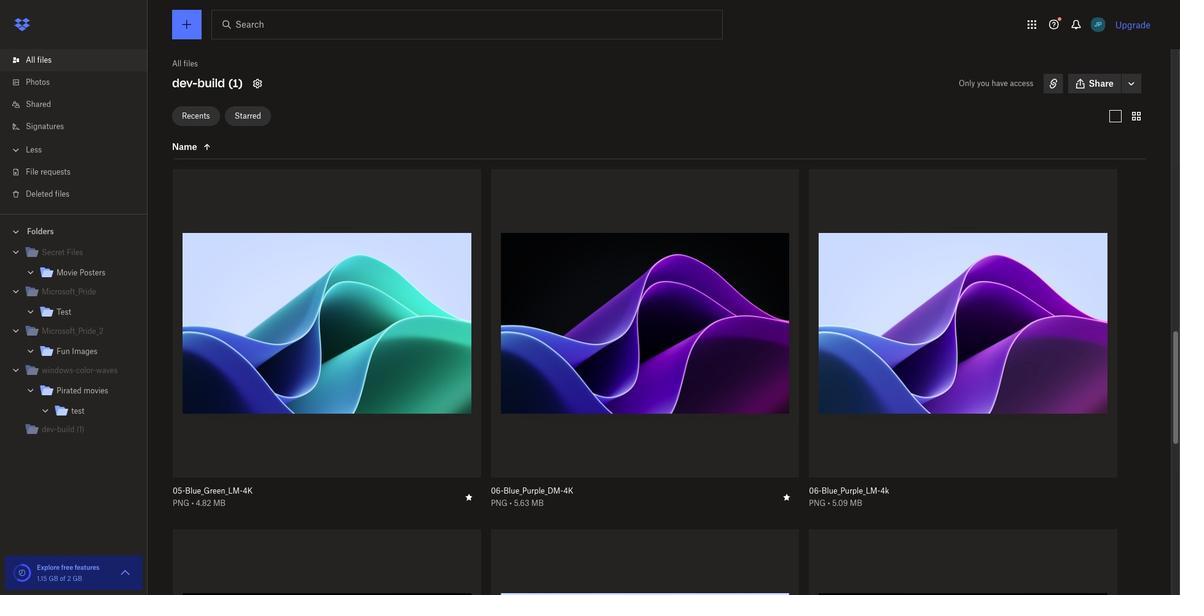 Task type: vqa. For each thing, say whether or not it's contained in the screenshot.
• inside the 05-blue_green_lm-4k png • 4.82 mb
yes



Task type: describe. For each thing, give the bounding box(es) containing it.
06-blue_purple_lm-4k png • 5.09 mb
[[810, 486, 890, 508]]

06- for blue_purple_lm-
[[810, 486, 822, 495]]

pirated movies link
[[39, 383, 138, 400]]

pirated
[[57, 386, 82, 395]]

test
[[57, 307, 71, 317]]

movie posters
[[57, 268, 106, 277]]

fun images
[[57, 347, 98, 356]]

photos link
[[10, 71, 148, 93]]

05-blue_green_lm-4k png • 4.82 mb
[[173, 486, 253, 508]]

access
[[1011, 79, 1034, 88]]

pirated movies
[[57, 386, 108, 395]]

name
[[172, 141, 197, 152]]

images
[[72, 347, 98, 356]]

files inside list item
[[37, 55, 52, 65]]

recents button
[[172, 106, 220, 126]]

dropbox image
[[10, 12, 34, 37]]

build
[[198, 76, 225, 90]]

• for 5.63
[[510, 499, 512, 508]]

file, 06-blue_purple_dm-4k.png row
[[486, 169, 800, 517]]

starred button
[[225, 106, 271, 126]]

test link
[[39, 304, 138, 321]]

jp
[[1095, 20, 1103, 28]]

shared
[[26, 100, 51, 109]]

quota usage element
[[12, 563, 32, 583]]

10.6
[[196, 138, 210, 147]]

png for blue_purple_dm-
[[491, 499, 508, 508]]

dev-
[[172, 76, 198, 90]]

file, 07-green_blue_lm-4k.png row
[[491, 530, 800, 595]]

movies
[[84, 386, 108, 395]]

06- for blue_purple_dm-
[[491, 486, 504, 495]]

free
[[61, 564, 73, 571]]

file
[[26, 167, 39, 177]]

06-blue_purple_lm-4k button
[[810, 486, 1091, 496]]

photos
[[26, 77, 50, 87]]

posters
[[80, 268, 106, 277]]

name button
[[172, 139, 276, 154]]

4k
[[881, 486, 890, 495]]

file, 05-blue_green_lm-4k.png row
[[168, 169, 481, 517]]

jp button
[[1089, 15, 1109, 34]]

• for 5.09
[[828, 499, 831, 508]]

have
[[992, 79, 1009, 88]]

file, 06-blue_purple_lm-4k.png row
[[805, 169, 1118, 517]]

dev-build (1)
[[172, 76, 243, 90]]

movie posters link
[[39, 265, 138, 282]]

fun
[[57, 347, 70, 356]]

mb for png • 4.82 mb
[[213, 499, 226, 508]]

1 horizontal spatial all
[[172, 59, 182, 68]]

group containing movie posters
[[0, 240, 148, 449]]

1 horizontal spatial files
[[55, 189, 70, 199]]

5.63
[[514, 499, 530, 508]]

4k for layers_dm-
[[227, 126, 237, 135]]

layers_dm-
[[185, 126, 227, 135]]

only
[[959, 79, 976, 88]]

movie
[[57, 268, 78, 277]]

png for blue_green_lm-
[[173, 499, 190, 508]]

recents
[[182, 111, 210, 120]]

share button
[[1069, 74, 1122, 93]]

deleted
[[26, 189, 53, 199]]

test
[[71, 407, 85, 416]]

folder settings image
[[250, 76, 265, 91]]

06-blue_purple_dm-4k png • 5.63 mb
[[491, 486, 574, 508]]

starred
[[235, 111, 261, 120]]

0 horizontal spatial all files link
[[10, 49, 148, 71]]



Task type: locate. For each thing, give the bounding box(es) containing it.
0 horizontal spatial files
[[37, 55, 52, 65]]

png
[[173, 138, 190, 147], [173, 499, 190, 508], [491, 499, 508, 508], [810, 499, 826, 508]]

• inside 06-blue_purple_lm-4k png • 5.09 mb
[[828, 499, 831, 508]]

• inside 06-blue_purple_dm-4k png • 5.63 mb
[[510, 499, 512, 508]]

png inside 04-layers_dm-4k png • 10.6 mb
[[173, 138, 190, 147]]

mb for png • 5.09 mb
[[850, 499, 863, 508]]

mb for png • 10.6 mb
[[212, 138, 224, 147]]

Search in folder "Dropbox" text field
[[236, 18, 697, 31]]

1 horizontal spatial all files
[[172, 59, 198, 68]]

• for 10.6
[[192, 138, 194, 147]]

2
[[67, 575, 71, 582]]

group
[[0, 240, 148, 449]]

only you have access
[[959, 79, 1034, 88]]

1 horizontal spatial 06-
[[810, 486, 822, 495]]

gb
[[49, 575, 58, 582], [73, 575, 82, 582]]

4k
[[227, 126, 237, 135], [243, 486, 253, 495], [564, 486, 574, 495]]

gb right 2
[[73, 575, 82, 582]]

test link
[[54, 403, 138, 420]]

• left 5.09
[[828, 499, 831, 508]]

mb
[[212, 138, 224, 147], [213, 499, 226, 508], [532, 499, 544, 508], [850, 499, 863, 508]]

1 horizontal spatial gb
[[73, 575, 82, 582]]

all files list item
[[0, 49, 148, 71]]

list containing all files
[[0, 42, 148, 214]]

4k for blue_purple_dm-
[[564, 486, 574, 495]]

05-
[[173, 486, 185, 495]]

1 horizontal spatial 4k
[[243, 486, 253, 495]]

2 horizontal spatial files
[[184, 59, 198, 68]]

deleted files
[[26, 189, 70, 199]]

06-
[[491, 486, 504, 495], [810, 486, 822, 495]]

png inside 06-blue_purple_lm-4k png • 5.09 mb
[[810, 499, 826, 508]]

0 horizontal spatial 4k
[[227, 126, 237, 135]]

• for 4.82
[[192, 499, 194, 508]]

mb down "blue_purple_lm-"
[[850, 499, 863, 508]]

1.15
[[37, 575, 47, 582]]

all files link up dev- at the left top
[[172, 58, 198, 70]]

png left 5.63
[[491, 499, 508, 508]]

fun images link
[[39, 344, 138, 360]]

file requests
[[26, 167, 71, 177]]

signatures
[[26, 122, 64, 131]]

upgrade link
[[1116, 19, 1151, 30]]

explore
[[37, 564, 60, 571]]

all files inside list item
[[26, 55, 52, 65]]

files right deleted
[[55, 189, 70, 199]]

all files up "photos"
[[26, 55, 52, 65]]

mb inside 06-blue_purple_lm-4k png • 5.09 mb
[[850, 499, 863, 508]]

all inside list item
[[26, 55, 35, 65]]

mb inside 04-layers_dm-4k png • 10.6 mb
[[212, 138, 224, 147]]

1 06- from the left
[[491, 486, 504, 495]]

all files up dev- at the left top
[[172, 59, 198, 68]]

mb right 10.6 at the left of page
[[212, 138, 224, 147]]

files
[[37, 55, 52, 65], [184, 59, 198, 68], [55, 189, 70, 199]]

• inside 05-blue_green_lm-4k png • 4.82 mb
[[192, 499, 194, 508]]

06-blue_purple_dm-4k button
[[491, 486, 773, 496]]

blue_purple_dm-
[[504, 486, 564, 495]]

png for blue_purple_lm-
[[810, 499, 826, 508]]

• left 4.82
[[192, 499, 194, 508]]

0 horizontal spatial 06-
[[491, 486, 504, 495]]

files up dev- at the left top
[[184, 59, 198, 68]]

folders button
[[0, 222, 148, 240]]

mb for png • 5.63 mb
[[532, 499, 544, 508]]

signatures link
[[10, 116, 148, 138]]

list
[[0, 42, 148, 214]]

mb inside 06-blue_purple_dm-4k png • 5.63 mb
[[532, 499, 544, 508]]

requests
[[41, 167, 71, 177]]

less image
[[10, 144, 22, 156]]

file, 07-green_blue_dm-4k.png row
[[173, 530, 481, 595]]

less
[[26, 145, 42, 154]]

04-layers_dm-4k button
[[173, 126, 454, 136]]

all up dev- at the left top
[[172, 59, 182, 68]]

0 horizontal spatial all
[[26, 55, 35, 65]]

• inside 04-layers_dm-4k png • 10.6 mb
[[192, 138, 194, 147]]

04-layers_dm-4k png • 10.6 mb
[[173, 126, 237, 147]]

• left 10.6 at the left of page
[[192, 138, 194, 147]]

mb inside 05-blue_green_lm-4k png • 4.82 mb
[[213, 499, 226, 508]]

0 horizontal spatial all files
[[26, 55, 52, 65]]

2 gb from the left
[[73, 575, 82, 582]]

1 horizontal spatial all files link
[[172, 58, 198, 70]]

(1)
[[229, 76, 243, 90]]

2 horizontal spatial 4k
[[564, 486, 574, 495]]

•
[[192, 138, 194, 147], [192, 499, 194, 508], [510, 499, 512, 508], [828, 499, 831, 508]]

04-
[[173, 126, 185, 135]]

all files link up shared link
[[10, 49, 148, 71]]

mb down blue_green_lm-
[[213, 499, 226, 508]]

1 gb from the left
[[49, 575, 58, 582]]

png inside 05-blue_green_lm-4k png • 4.82 mb
[[173, 499, 190, 508]]

0 horizontal spatial gb
[[49, 575, 58, 582]]

all files
[[26, 55, 52, 65], [172, 59, 198, 68]]

png inside 06-blue_purple_dm-4k png • 5.63 mb
[[491, 499, 508, 508]]

mb down blue_purple_dm-
[[532, 499, 544, 508]]

features
[[75, 564, 100, 571]]

files up "photos"
[[37, 55, 52, 65]]

blue_green_lm-
[[185, 486, 243, 495]]

png for layers_dm-
[[173, 138, 190, 147]]

file requests link
[[10, 161, 148, 183]]

4k inside 04-layers_dm-4k png • 10.6 mb
[[227, 126, 237, 135]]

2 06- from the left
[[810, 486, 822, 495]]

4.82
[[196, 499, 211, 508]]

you
[[978, 79, 990, 88]]

folders
[[27, 227, 54, 236]]

png down 05-
[[173, 499, 190, 508]]

deleted files link
[[10, 183, 148, 205]]

png down 04-
[[173, 138, 190, 147]]

of
[[60, 575, 66, 582]]

upgrade
[[1116, 19, 1151, 30]]

4k inside 06-blue_purple_dm-4k png • 5.63 mb
[[564, 486, 574, 495]]

4k inside 05-blue_green_lm-4k png • 4.82 mb
[[243, 486, 253, 495]]

5.09
[[833, 499, 848, 508]]

share
[[1089, 78, 1114, 89]]

all
[[26, 55, 35, 65], [172, 59, 182, 68]]

explore free features 1.15 gb of 2 gb
[[37, 564, 100, 582]]

blue_purple_lm-
[[822, 486, 881, 495]]

gb left of
[[49, 575, 58, 582]]

all files link
[[10, 49, 148, 71], [172, 58, 198, 70]]

4k for blue_green_lm-
[[243, 486, 253, 495]]

06- inside 06-blue_purple_dm-4k png • 5.63 mb
[[491, 486, 504, 495]]

shared link
[[10, 93, 148, 116]]

• left 5.63
[[510, 499, 512, 508]]

all up "photos"
[[26, 55, 35, 65]]

file, 08-green_blue_dm-4k.png row
[[810, 530, 1118, 595]]

png left 5.09
[[810, 499, 826, 508]]

06- inside 06-blue_purple_lm-4k png • 5.09 mb
[[810, 486, 822, 495]]

05-blue_green_lm-4k button
[[173, 486, 454, 496]]



